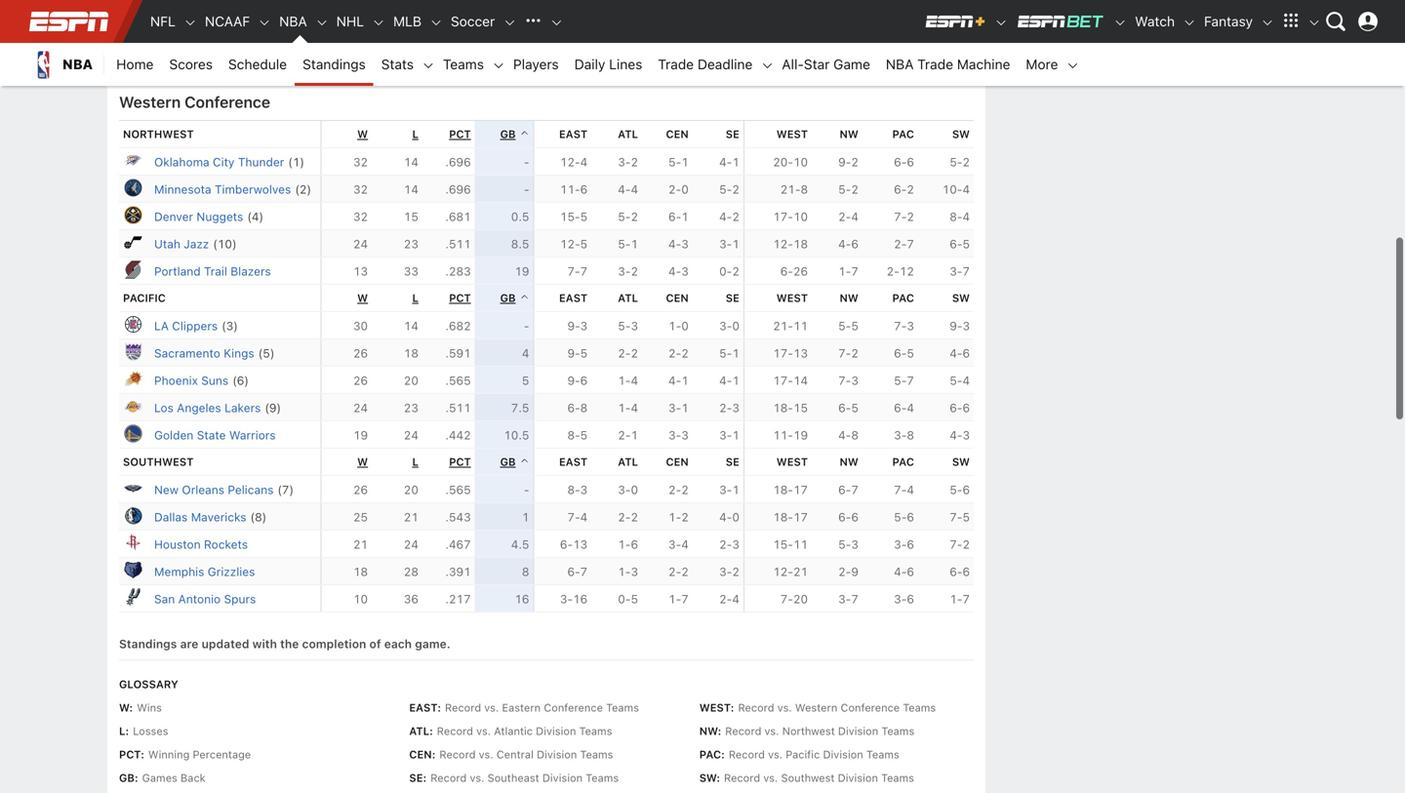 Task type: describe. For each thing, give the bounding box(es) containing it.
1 vertical spatial 21
[[353, 538, 368, 551]]

0 horizontal spatial nba
[[62, 56, 93, 72]]

1 horizontal spatial 2-4
[[838, 210, 859, 224]]

deadline
[[698, 56, 753, 72]]

3-1 for 2-2
[[719, 483, 739, 497]]

nfl link
[[142, 0, 183, 43]]

vs. for southeast
[[470, 772, 484, 785]]

no image
[[123, 478, 142, 498]]

0 horizontal spatial 5-3
[[618, 319, 638, 333]]

1 vertical spatial 1-6
[[618, 538, 638, 551]]

percentage
[[193, 749, 251, 761]]

: for cen
[[432, 749, 436, 761]]

3 up 9-5
[[580, 319, 588, 333]]

sw down pac : record vs. pacific division teams
[[699, 772, 716, 785]]

1 horizontal spatial 4-2
[[950, 9, 970, 23]]

5- right 15-11
[[838, 538, 851, 551]]

4-3 for 3-2
[[668, 265, 689, 278]]

5- left the 17-13
[[719, 347, 732, 360]]

1 horizontal spatial espn bet image
[[1113, 16, 1127, 29]]

18- for 2-3
[[773, 401, 793, 415]]

0 vertical spatial 6-7
[[838, 483, 859, 497]]

losses
[[133, 725, 168, 738]]

east down "game."
[[409, 702, 437, 714]]

0 vertical spatial 18
[[793, 237, 808, 251]]

watch link
[[1127, 0, 1183, 43]]

1 left 11-19
[[732, 429, 739, 442]]

: for nw
[[718, 725, 721, 738]]

0 vertical spatial 1-3
[[950, 64, 970, 77]]

gb for third l link from the bottom of the page
[[500, 128, 516, 141]]

1 horizontal spatial 7-2
[[894, 210, 914, 224]]

houston
[[154, 538, 201, 551]]

fantasy image
[[1261, 16, 1274, 29]]

32 for 12-4
[[353, 155, 368, 169]]

2 up the 4-4
[[631, 155, 638, 169]]

3 down the 5-4
[[962, 429, 970, 442]]

: for east
[[437, 702, 441, 714]]

2 down 1-0
[[681, 347, 689, 360]]

minnesota
[[154, 183, 211, 196]]

1-4 up game
[[845, 36, 865, 50]]

w left wins
[[119, 702, 129, 714]]

8 left the 37
[[333, 64, 341, 77]]

9- for 17-14
[[567, 374, 580, 388]]

12-21
[[773, 565, 808, 579]]

5- right 12-5
[[618, 237, 631, 251]]

5- up 2-0
[[668, 155, 681, 169]]

.511 for 8.5
[[445, 237, 471, 251]]

3-14
[[785, 36, 813, 50]]

15-5
[[560, 210, 588, 224]]

1-4 right 9-6
[[618, 374, 638, 388]]

more espn image
[[1307, 16, 1321, 29]]

2 left 1-2
[[631, 510, 638, 524]]

den image
[[123, 205, 142, 225]]

2 up 10-4
[[962, 155, 970, 169]]

3-6 for 7-20
[[894, 592, 914, 606]]

1 vertical spatial 27
[[564, 64, 579, 77]]

.696 for 12-
[[445, 155, 471, 169]]

ncaaf image
[[258, 16, 271, 29]]

pct for third l link from the top
[[449, 456, 471, 469]]

.467
[[445, 538, 471, 551]]

3 right 2-1
[[681, 429, 689, 442]]

2 9-3 from the left
[[950, 319, 970, 333]]

profile management image
[[1358, 12, 1378, 31]]

0 horizontal spatial 4-6
[[838, 237, 859, 251]]

1 vertical spatial 6-5
[[894, 347, 914, 360]]

glossary
[[119, 678, 178, 691]]

nw for 2nd l link from the bottom
[[840, 292, 859, 305]]

11-19
[[773, 429, 808, 442]]

0 vertical spatial 3-6
[[727, 36, 747, 50]]

18-15
[[773, 401, 808, 415]]

2 horizontal spatial 4-6
[[950, 347, 970, 360]]

13 down soccer image on the top left of the page
[[493, 36, 508, 50]]

w for third l link from the top w link
[[357, 456, 368, 469]]

vs. for southwest
[[763, 772, 778, 785]]

3 right game
[[910, 64, 917, 77]]

espn more sports home page image
[[518, 7, 548, 36]]

memphis grizzlies link
[[154, 565, 255, 579]]

gb link for 2nd l link from the bottom pct link
[[500, 292, 529, 305]]

12- for 21
[[773, 565, 793, 579]]

5- up the 7-5
[[950, 483, 962, 497]]

3 left 0-2
[[681, 265, 689, 278]]

home link
[[108, 43, 161, 86]]

.511 for 7.5
[[445, 401, 471, 415]]

1 down 2-0
[[681, 210, 689, 224]]

games
[[142, 772, 177, 785]]

schedule link
[[220, 43, 295, 86]]

suns
[[201, 374, 229, 388]]

2 vertical spatial 7-2
[[950, 538, 970, 551]]

13 down 8-3
[[573, 538, 588, 551]]

mlb image
[[429, 16, 443, 29]]

1-7 up trade deadline
[[669, 36, 689, 50]]

5-2 right 2-0
[[719, 183, 739, 196]]

5- right 2-0
[[719, 183, 732, 196]]

dallas mavericks link
[[154, 510, 246, 524]]

0 horizontal spatial nba link
[[20, 43, 105, 86]]

5-2 down the 4-4
[[618, 210, 638, 224]]

0 horizontal spatial 4-2
[[719, 210, 739, 224]]

3-1 up 3-3
[[668, 401, 689, 415]]

oklahoma city thunder link
[[154, 155, 284, 169]]

record for record vs. central division teams
[[439, 749, 476, 761]]

5- down the 9-2
[[838, 183, 851, 196]]

1 16 from the left
[[515, 592, 529, 606]]

7-7
[[567, 265, 588, 278]]

2 left the 12-21
[[732, 565, 739, 579]]

14 for 12-4
[[404, 155, 418, 169]]

3 left 18-15
[[732, 401, 739, 415]]

cen : record vs. central division teams
[[409, 749, 613, 761]]

nfl
[[150, 13, 176, 29]]

watch image
[[1183, 16, 1196, 29]]

teams for sw : record vs. southwest division teams
[[881, 772, 914, 785]]

1-7 down the 7-5
[[950, 592, 970, 606]]

2 horizontal spatial nba
[[886, 56, 914, 72]]

nw up pac : record vs. pacific division teams
[[699, 725, 718, 738]]

record for record vs. northwest division teams
[[725, 725, 761, 738]]

sacramento kings (5)
[[154, 347, 275, 360]]

0 horizontal spatial 7-2
[[838, 347, 859, 360]]

36
[[404, 592, 418, 606]]

completion
[[302, 637, 366, 651]]

37
[[378, 64, 393, 77]]

2 horizontal spatial 6-5
[[950, 237, 970, 251]]

more image
[[1066, 59, 1080, 72]]

9- up the 5-4
[[950, 319, 962, 333]]

0-5
[[618, 592, 638, 606]]

5-2 up 10-4
[[950, 155, 970, 169]]

2 vertical spatial 5-1
[[719, 347, 739, 360]]

8 for 21-8
[[801, 183, 808, 196]]

division for southeast
[[542, 772, 583, 785]]

2 right the 20-10
[[851, 155, 859, 169]]

utah image
[[123, 232, 142, 252]]

1 horizontal spatial northwest
[[782, 725, 835, 738]]

1 horizontal spatial 1-6
[[950, 36, 970, 50]]

2 down the 7-5
[[962, 538, 970, 551]]

0 vertical spatial 3-0
[[719, 319, 739, 333]]

32 for 15-5
[[353, 210, 368, 224]]

5- right 5-7
[[950, 374, 962, 388]]

timberwolves
[[215, 183, 291, 196]]

24 up 30
[[353, 237, 368, 251]]

2 left 6-26
[[732, 265, 739, 278]]

lakers
[[224, 401, 261, 415]]

0 vertical spatial 7-3
[[894, 319, 914, 333]]

houston rockets
[[154, 538, 248, 551]]

17- for 10
[[773, 210, 793, 224]]

star
[[804, 56, 830, 72]]

2 right 2-0
[[732, 183, 739, 196]]

1 down the 4-4
[[631, 237, 638, 251]]

8 for 3-8
[[907, 429, 914, 442]]

2-3 for 3-4
[[719, 538, 739, 551]]

2 vertical spatial 6-5
[[838, 401, 859, 415]]

lines
[[609, 56, 642, 72]]

1 left 3-3
[[631, 429, 638, 442]]

pct link for 2nd l link from the bottom
[[449, 292, 471, 305]]

8- for 8-3
[[567, 483, 580, 497]]

w link for third l link from the top
[[357, 456, 368, 469]]

back
[[180, 772, 206, 785]]

portland trail blazers link
[[154, 265, 271, 278]]

daily lines link
[[567, 43, 650, 86]]

san antonio spurs
[[154, 592, 256, 606]]

phx image
[[123, 369, 142, 389]]

18- for 4-0
[[773, 510, 793, 524]]

west up nw : record vs. northwest division teams
[[699, 702, 731, 714]]

0 horizontal spatial 7-20
[[551, 36, 579, 50]]

0 horizontal spatial 7-4
[[567, 510, 588, 524]]

nuggets
[[197, 210, 243, 224]]

0 horizontal spatial 7-3
[[838, 374, 859, 388]]

2-2 right 9-5
[[618, 347, 638, 360]]

vs. for eastern
[[484, 702, 499, 714]]

2-2 left 1-2
[[618, 510, 638, 524]]

conference for west
[[841, 702, 900, 714]]

w : wins
[[119, 702, 162, 714]]

memphis grizzlies
[[154, 565, 255, 579]]

vs. for pacific
[[768, 749, 783, 761]]

global navigation element
[[20, 0, 1386, 43]]

17- for 14
[[773, 374, 793, 388]]

11 for 15-
[[793, 538, 808, 551]]

lal image
[[123, 396, 142, 416]]

1-4 right the star at the top right
[[845, 64, 865, 77]]

10-4
[[942, 183, 970, 196]]

3 down 12
[[907, 319, 914, 333]]

2-7
[[894, 237, 914, 251]]

golden
[[154, 429, 193, 442]]

3 down 8-5
[[580, 483, 588, 497]]

1 vertical spatial 9
[[851, 565, 859, 579]]

9-2
[[838, 155, 859, 169]]

central
[[496, 749, 534, 761]]

3-1 for 3-3
[[719, 429, 739, 442]]

32 for 11-6
[[353, 183, 368, 196]]

3 down 6-1
[[681, 237, 689, 251]]

4-8
[[838, 429, 859, 442]]

min image
[[123, 178, 142, 197]]

dal image
[[123, 506, 142, 525]]

gs image
[[123, 424, 142, 443]]

pct link for third l link from the top
[[449, 456, 471, 469]]

19 down 8.5
[[515, 265, 529, 278]]

8 down 4.5
[[522, 565, 529, 579]]

12- for 18
[[773, 237, 793, 251]]

1 up 3-3
[[681, 401, 689, 415]]

pac for 2nd l link from the bottom
[[892, 292, 914, 305]]

1-7 left 2-12
[[838, 265, 859, 278]]

10-
[[942, 183, 962, 196]]

sac image
[[123, 342, 142, 361]]

0 vertical spatial 27
[[378, 9, 393, 23]]

1 horizontal spatial 15
[[793, 401, 808, 415]]

1 vertical spatial 18
[[404, 347, 418, 360]]

18-17 for 6-6
[[773, 510, 808, 524]]

8- for 8-4
[[950, 210, 962, 224]]

6-1
[[668, 210, 689, 224]]

0 horizontal spatial 9
[[740, 64, 747, 77]]

1 horizontal spatial 7-20
[[780, 592, 808, 606]]

1 vertical spatial 5-1
[[618, 237, 638, 251]]

mlb
[[393, 13, 421, 29]]

17- for 13
[[773, 347, 793, 360]]

.591
[[445, 347, 471, 360]]

1 horizontal spatial western
[[795, 702, 837, 714]]

0 horizontal spatial conference
[[185, 93, 270, 111]]

1 up 4-0 on the right
[[732, 483, 739, 497]]

city
[[213, 155, 235, 169]]

la
[[154, 319, 169, 333]]

3 up the 5-4
[[962, 319, 970, 333]]

east for 2nd l link from the bottom pct link
[[559, 292, 588, 305]]

utah jazz (10)
[[154, 237, 237, 251]]

28
[[404, 565, 418, 579]]

trail
[[204, 265, 227, 278]]

: for gb
[[135, 772, 138, 785]]

all-star game link
[[774, 43, 878, 86]]

5- up 10-4
[[950, 155, 962, 169]]

espn+ image
[[924, 14, 987, 29]]

2 vertical spatial 3-2
[[719, 565, 739, 579]]

2 down 6-2
[[907, 210, 914, 224]]

1 vertical spatial 1-3
[[618, 565, 638, 579]]

2 left 17-10
[[732, 210, 739, 224]]

1 horizontal spatial nba link
[[271, 0, 315, 43]]

0- for 3
[[897, 64, 910, 77]]

1 horizontal spatial pacific
[[786, 749, 820, 761]]

0 horizontal spatial 2-9
[[727, 64, 747, 77]]

17-13
[[773, 347, 808, 360]]

game
[[833, 56, 870, 72]]

sw for 2nd l link from the bottom pct link
[[952, 292, 970, 305]]

home
[[116, 56, 154, 72]]

3 down 4-0 on the right
[[732, 538, 739, 551]]

golden state warriors link
[[154, 429, 276, 442]]

cen down atl : record vs. atlantic division teams
[[409, 749, 432, 761]]

0 vertical spatial 5-1
[[668, 155, 689, 169]]

17-10
[[773, 210, 808, 224]]

4-1 down 1-0
[[668, 374, 689, 388]]

phoenix
[[154, 374, 198, 388]]

: for west
[[731, 702, 734, 714]]

division for atlantic
[[536, 725, 576, 738]]

1-7 right 0-5
[[668, 592, 689, 606]]

teams for cen : record vs. central division teams
[[580, 749, 613, 761]]

1 vertical spatial 2-4
[[719, 592, 739, 606]]

5-2 down the 9-2
[[838, 183, 859, 196]]

13 down 21-11
[[793, 347, 808, 360]]

west for third l link from the top
[[776, 456, 808, 469]]

dallas mavericks (8)
[[154, 510, 267, 524]]

los
[[154, 401, 174, 415]]

: for sw
[[716, 772, 720, 785]]

15- for 11
[[773, 538, 793, 551]]

west for 2nd l link from the bottom
[[776, 292, 808, 305]]

3 up 0-5
[[631, 565, 638, 579]]

5- left the 7-5
[[894, 510, 907, 524]]

minnesota timberwolves (2)
[[154, 183, 311, 196]]

2 up 1-2
[[681, 483, 689, 497]]

vs. for central
[[479, 749, 493, 761]]

standings for standings are updated with the completion of each game.
[[119, 637, 177, 651]]

1 up 2-0
[[681, 155, 689, 169]]

9- for 21-11
[[567, 319, 580, 333]]

game.
[[415, 637, 450, 651]]

4.5
[[511, 538, 529, 551]]

blazers
[[231, 265, 271, 278]]

2 l link from the top
[[412, 292, 418, 305]]

portland trail blazers
[[154, 265, 271, 278]]

- for 11-6
[[524, 183, 529, 196]]

1 down 1-0
[[681, 374, 689, 388]]

0 vertical spatial southwest
[[123, 456, 194, 469]]

26 for -
[[353, 483, 368, 497]]

daily lines
[[574, 56, 642, 72]]

5-4
[[950, 374, 970, 388]]

2 vertical spatial 4-6
[[894, 565, 914, 579]]

fantasy link
[[1196, 0, 1261, 43]]

.413
[[422, 9, 447, 23]]

6-13
[[560, 538, 588, 551]]

1-0
[[668, 319, 689, 333]]

6-2
[[894, 183, 914, 196]]

pct down l : losses
[[119, 749, 141, 761]]

kings
[[224, 347, 254, 360]]

: for pac
[[721, 749, 725, 761]]

each
[[384, 637, 412, 651]]

5- left 1-0
[[618, 319, 631, 333]]

2 right 9-5
[[631, 347, 638, 360]]

players link
[[505, 43, 567, 86]]

2 left 10- on the top of page
[[907, 183, 914, 196]]

1 left the 17-13
[[732, 347, 739, 360]]

4-0
[[719, 510, 739, 524]]

hou image
[[123, 533, 142, 552]]

updated
[[202, 637, 249, 651]]

cen for third l link from the bottom of the page
[[666, 128, 689, 141]]

eastern
[[502, 702, 541, 714]]

l : losses
[[119, 725, 168, 738]]

0 horizontal spatial 18
[[353, 565, 368, 579]]

1 vertical spatial southwest
[[781, 772, 835, 785]]

- for 9-3
[[524, 319, 529, 333]]

.681
[[445, 210, 471, 224]]

19 left nhl image
[[326, 9, 341, 23]]

2 up "3-4"
[[681, 510, 689, 524]]

trade deadline link
[[650, 43, 760, 86]]

pac : record vs. pacific division teams
[[699, 749, 899, 761]]

1 vertical spatial 3-0
[[618, 483, 638, 497]]



Task type: vqa. For each thing, say whether or not it's contained in the screenshot.
.227
yes



Task type: locate. For each thing, give the bounding box(es) containing it.
2 vertical spatial 21
[[793, 565, 808, 579]]

0 horizontal spatial 9-3
[[567, 319, 588, 333]]

0 vertical spatial 5-3
[[618, 319, 638, 333]]

1 vertical spatial w link
[[357, 292, 368, 305]]

lac image
[[123, 314, 142, 334]]

0 vertical spatial 21-
[[780, 183, 801, 196]]

ncaaf
[[205, 13, 250, 29]]

3-16
[[560, 592, 588, 606]]

record for record vs. southwest division teams
[[724, 772, 760, 785]]

se
[[726, 128, 739, 141], [726, 292, 739, 305], [726, 456, 739, 469], [409, 772, 423, 785]]

teams for se : record vs. southeast division teams
[[586, 772, 619, 785]]

12-4
[[560, 155, 588, 169]]

gb for third l link from the top
[[500, 456, 516, 469]]

0 horizontal spatial 0-
[[618, 592, 631, 606]]

division
[[536, 725, 576, 738], [838, 725, 878, 738], [537, 749, 577, 761], [823, 749, 863, 761], [542, 772, 583, 785], [838, 772, 878, 785]]

sw up 10-4
[[952, 128, 970, 141]]

nba trade machine link
[[878, 43, 1018, 86]]

6-7
[[838, 483, 859, 497], [567, 565, 588, 579]]

11 up the 12-21
[[793, 538, 808, 551]]

.696 for 11-
[[445, 183, 471, 196]]

oklahoma
[[154, 155, 209, 169]]

espn plus image
[[994, 16, 1008, 29]]

western up nw : record vs. northwest division teams
[[795, 702, 837, 714]]

3-0
[[719, 319, 739, 333], [618, 483, 638, 497]]

sa image
[[123, 588, 142, 607]]

0 vertical spatial 7-4
[[894, 483, 914, 497]]

1 vertical spatial 7-3
[[838, 374, 859, 388]]

washington wizards link
[[154, 64, 267, 77]]

1 vertical spatial l link
[[412, 292, 418, 305]]

gb down '15.5'
[[500, 128, 516, 141]]

3 18- from the top
[[773, 510, 793, 524]]

espn bet image
[[1016, 14, 1106, 29], [1113, 16, 1127, 29]]

wsh image
[[123, 59, 142, 78]]

1 up 0-2
[[732, 237, 739, 251]]

1 .511 from the top
[[445, 237, 471, 251]]

2 vertical spatial 17-
[[773, 374, 793, 388]]

1 17 from the top
[[793, 483, 808, 497]]

11- for 6
[[560, 183, 580, 196]]

2 down the 9-2
[[851, 183, 859, 196]]

.227
[[422, 36, 447, 50]]

2 right 7-7
[[631, 265, 638, 278]]

9-3
[[567, 319, 588, 333], [950, 319, 970, 333]]

5-
[[668, 155, 681, 169], [950, 155, 962, 169], [719, 183, 732, 196], [838, 183, 851, 196], [618, 210, 631, 224], [618, 237, 631, 251], [618, 319, 631, 333], [838, 319, 851, 333], [719, 347, 732, 360], [894, 374, 907, 388], [950, 374, 962, 388], [950, 483, 962, 497], [894, 510, 907, 524], [838, 538, 851, 551]]

utah jazz link
[[154, 237, 209, 251]]

cen
[[666, 128, 689, 141], [666, 292, 689, 305], [666, 456, 689, 469], [409, 749, 432, 761]]

with
[[252, 637, 277, 651]]

2 vertical spatial 18
[[353, 565, 368, 579]]

pct : winning percentage
[[119, 749, 251, 761]]

atl : record vs. atlantic division teams
[[409, 725, 612, 738]]

5- right 21-11
[[838, 319, 851, 333]]

1 vertical spatial 7-2
[[838, 347, 859, 360]]

1-3 up 0-5
[[618, 565, 638, 579]]

2 gb link from the top
[[500, 292, 529, 305]]

pct link down .283
[[449, 292, 471, 305]]

0 vertical spatial 15-
[[560, 210, 580, 224]]

standings up glossary
[[119, 637, 177, 651]]

6-8
[[567, 401, 588, 415]]

division for northwest
[[838, 725, 878, 738]]

western conference
[[119, 93, 270, 111]]

2 w link from the top
[[357, 292, 368, 305]]

11- for 19
[[773, 429, 793, 442]]

2 18- from the top
[[773, 483, 793, 497]]

6
[[740, 36, 747, 50], [962, 36, 970, 50], [907, 155, 914, 169], [580, 183, 588, 196], [851, 237, 859, 251], [962, 347, 970, 360], [580, 374, 588, 388], [962, 401, 970, 415], [962, 483, 970, 497], [851, 510, 859, 524], [907, 510, 914, 524], [631, 538, 638, 551], [907, 538, 914, 551], [907, 565, 914, 579], [962, 565, 970, 579], [907, 592, 914, 606]]

more espn image
[[1276, 7, 1306, 36]]

8- for 8-5
[[567, 429, 580, 442]]

: up sw : record vs. southwest division teams
[[721, 749, 725, 761]]

0 horizontal spatial 15
[[404, 210, 418, 224]]

6-6
[[894, 155, 914, 169], [950, 401, 970, 415], [838, 510, 859, 524], [950, 565, 970, 579]]

pct down teams link
[[449, 128, 471, 141]]

1 vertical spatial 32
[[353, 183, 368, 196]]

2 down 5-5
[[851, 347, 859, 360]]

espn bet image up more image
[[1016, 14, 1106, 29]]

west for third l link from the bottom of the page
[[776, 128, 808, 141]]

atl image
[[123, 4, 142, 24]]

3 right 15-11
[[851, 538, 859, 551]]

nhl image
[[372, 16, 385, 29]]

2 - from the top
[[524, 183, 529, 196]]

0 vertical spatial gb link
[[500, 128, 529, 141]]

0-3
[[897, 64, 917, 77]]

nfl image
[[183, 16, 197, 29]]

5- down the 4-4
[[618, 210, 631, 224]]

1 horizontal spatial 5-3
[[838, 538, 859, 551]]

1 vertical spatial 2-3
[[719, 538, 739, 551]]

1 horizontal spatial 7-4
[[894, 483, 914, 497]]

clippers
[[172, 319, 218, 333]]

- for 12-4
[[524, 155, 529, 169]]

- up 0.5
[[524, 183, 529, 196]]

southwest down pac : record vs. pacific division teams
[[781, 772, 835, 785]]

0 vertical spatial 2-9
[[727, 64, 747, 77]]

1 horizontal spatial 27
[[564, 64, 579, 77]]

6-4
[[894, 401, 914, 415]]

12- for 5
[[560, 237, 580, 251]]

1 trade from the left
[[658, 56, 694, 72]]

division down nw : record vs. northwest division teams
[[823, 749, 863, 761]]

1 vertical spatial 7-4
[[567, 510, 588, 524]]

3-6
[[727, 36, 747, 50], [894, 538, 914, 551], [894, 592, 914, 606]]

1 w link from the top
[[357, 128, 368, 141]]

0 horizontal spatial 1-6
[[618, 538, 638, 551]]

vs. up sw : record vs. southwest division teams
[[768, 749, 783, 761]]

record left southeast
[[430, 772, 467, 785]]

0 vertical spatial 23
[[404, 237, 418, 251]]

1 horizontal spatial 18
[[404, 347, 418, 360]]

2-2 for 3
[[668, 565, 689, 579]]

1 vertical spatial 8-
[[567, 429, 580, 442]]

21- for 11
[[773, 319, 793, 333]]

sw down '8-4'
[[952, 292, 970, 305]]

10 for 5-2
[[793, 210, 808, 224]]

0- for 2
[[719, 265, 732, 278]]

division for central
[[537, 749, 577, 761]]

dallas
[[154, 510, 188, 524]]

6-6 down 4-8
[[838, 510, 859, 524]]

1 - from the top
[[524, 155, 529, 169]]

3-6 for 15-11
[[894, 538, 914, 551]]

teams for west : record vs. western conference teams
[[903, 702, 936, 714]]

6-5 up 5-7
[[894, 347, 914, 360]]

8-4
[[950, 210, 970, 224]]

w link for 2nd l link from the bottom
[[357, 292, 368, 305]]

17- up 18-15
[[773, 374, 793, 388]]

0 vertical spatial 4-2
[[950, 9, 970, 23]]

2 17- from the top
[[773, 347, 793, 360]]

okc image
[[123, 150, 142, 170]]

: for pct
[[141, 749, 144, 761]]

soccer link
[[443, 0, 503, 43]]

1 horizontal spatial 9-3
[[950, 319, 970, 333]]

8 for 6-8
[[580, 401, 588, 415]]

all-
[[782, 56, 804, 72]]

teams for nw : record vs. northwest division teams
[[881, 725, 914, 738]]

3 down espn+ image
[[962, 64, 970, 77]]

3 pct link from the top
[[449, 456, 471, 469]]

division for southwest
[[838, 772, 878, 785]]

0 horizontal spatial espn bet image
[[1016, 14, 1106, 29]]

.682
[[445, 319, 471, 333]]

1 vertical spatial 18-
[[773, 483, 793, 497]]

2 vertical spatial 11
[[793, 538, 808, 551]]

(10) for atlanta hawks (10)
[[236, 9, 260, 23]]

1 horizontal spatial 6-5
[[894, 347, 914, 360]]

24 left .442
[[404, 429, 418, 442]]

12
[[899, 265, 914, 278]]

7-3
[[894, 319, 914, 333], [838, 374, 859, 388]]

1 horizontal spatial 7-3
[[894, 319, 914, 333]]

2-3 left 18-15
[[719, 401, 739, 415]]

1-4 up 2-1
[[618, 401, 638, 415]]

cha image
[[123, 31, 142, 51]]

21-8
[[780, 183, 808, 196]]

minnesota timberwolves link
[[154, 183, 291, 196]]

1 23 from the top
[[404, 237, 418, 251]]

vs. left southeast
[[470, 772, 484, 785]]

mem image
[[123, 560, 142, 580]]

1-11
[[609, 64, 637, 77]]

2 horizontal spatial 5-1
[[719, 347, 739, 360]]

2-
[[727, 64, 740, 77], [785, 64, 798, 77], [668, 183, 681, 196], [838, 210, 851, 224], [894, 237, 907, 251], [887, 265, 899, 278], [618, 347, 631, 360], [668, 347, 681, 360], [719, 401, 732, 415], [618, 429, 631, 442], [668, 483, 681, 497], [618, 510, 631, 524], [719, 538, 732, 551], [668, 565, 681, 579], [838, 565, 851, 579], [719, 592, 732, 606]]

atl
[[618, 128, 638, 141], [618, 292, 638, 305], [618, 456, 638, 469], [409, 725, 429, 738]]

10
[[326, 36, 341, 50], [798, 64, 813, 77], [793, 155, 808, 169], [793, 210, 808, 224], [353, 592, 368, 606]]

4-3 for 5-1
[[668, 237, 689, 251]]

2-10
[[785, 64, 813, 77]]

8 down 6-4
[[907, 429, 914, 442]]

of
[[369, 637, 381, 651]]

1 32 from the top
[[353, 155, 368, 169]]

0 horizontal spatial northwest
[[123, 128, 194, 141]]

15-
[[560, 210, 580, 224], [773, 538, 793, 551]]

0 horizontal spatial 21
[[353, 538, 368, 551]]

7-4 down 8-3
[[567, 510, 588, 524]]

oklahoma city thunder (1)
[[154, 155, 304, 169]]

1 vertical spatial 4-3
[[668, 265, 689, 278]]

9- up 9-6
[[567, 347, 580, 360]]

2 horizontal spatial conference
[[841, 702, 900, 714]]

nw for third l link from the bottom of the page
[[840, 128, 859, 141]]

1 horizontal spatial 16
[[573, 592, 588, 606]]

0 horizontal spatial southwest
[[123, 456, 194, 469]]

8.5
[[511, 237, 529, 251]]

- for 8-3
[[524, 483, 529, 497]]

4-1 for 4-1
[[719, 374, 739, 388]]

0 vertical spatial .565
[[445, 374, 471, 388]]

pct for 2nd l link from the bottom
[[449, 292, 471, 305]]

gb link down '15.5'
[[500, 128, 529, 141]]

(10) up hornets
[[236, 9, 260, 23]]

9- right the 20-10
[[838, 155, 851, 169]]

2 23 from the top
[[404, 401, 418, 415]]

2-2 up 1-2
[[668, 483, 689, 497]]

4-2 right 6-1
[[719, 210, 739, 224]]

18
[[793, 237, 808, 251], [404, 347, 418, 360], [353, 565, 368, 579]]

23 for 7.5
[[404, 401, 418, 415]]

0 horizontal spatial 6-7
[[567, 565, 588, 579]]

3 w link from the top
[[357, 456, 368, 469]]

11 for 1-
[[622, 64, 637, 77]]

record up sw : record vs. southwest division teams
[[729, 749, 765, 761]]

1-7
[[669, 36, 689, 50], [838, 265, 859, 278], [668, 592, 689, 606], [950, 592, 970, 606]]

8- down 6-8 at the left bottom of the page
[[567, 429, 580, 442]]

(4)
[[247, 210, 263, 224]]

0 horizontal spatial 11-
[[560, 183, 580, 196]]

0 vertical spatial northwest
[[123, 128, 194, 141]]

2 vertical spatial 0-
[[618, 592, 631, 606]]

gb link
[[500, 128, 529, 141], [500, 292, 529, 305], [500, 456, 529, 469]]

southwest up new
[[123, 456, 194, 469]]

thunder
[[238, 155, 284, 169]]

: for se
[[423, 772, 427, 785]]

washington
[[154, 64, 219, 77]]

15- up the 12-21
[[773, 538, 793, 551]]

24 down 30
[[353, 401, 368, 415]]

east down 8-5
[[559, 456, 588, 469]]

record for record vs. atlantic division teams
[[437, 725, 473, 738]]

standings inside "link"
[[303, 56, 366, 72]]

1 18- from the top
[[773, 401, 793, 415]]

0 vertical spatial 0-
[[897, 64, 910, 77]]

2 left espn plus icon
[[962, 9, 970, 23]]

nw : record vs. northwest division teams
[[699, 725, 914, 738]]

more
[[1026, 56, 1058, 72]]

18 up 6-26
[[793, 237, 808, 251]]

30
[[353, 319, 368, 333]]

24 up 28
[[404, 538, 418, 551]]

vs. for atlantic
[[476, 725, 491, 738]]

0 horizontal spatial 16
[[515, 592, 529, 606]]

17 for 6-7
[[793, 483, 808, 497]]

(10) for utah jazz (10)
[[213, 237, 237, 251]]

2 16 from the left
[[573, 592, 588, 606]]

1 vertical spatial 6-7
[[567, 565, 588, 579]]

9- for 17-13
[[567, 347, 580, 360]]

2-1
[[618, 429, 638, 442]]

nba image
[[315, 16, 329, 29]]

3-1
[[719, 237, 739, 251], [668, 401, 689, 415], [719, 429, 739, 442], [719, 483, 739, 497]]

11 for 21-
[[793, 319, 808, 333]]

phoenix suns link
[[154, 374, 229, 388]]

soccer image
[[503, 16, 516, 29]]

por image
[[123, 260, 142, 279]]

1 left 20-
[[732, 155, 739, 169]]

3 l link from the top
[[412, 456, 418, 469]]

0 horizontal spatial 1-3
[[618, 565, 638, 579]]

3-4
[[668, 538, 689, 551]]

3 gb link from the top
[[500, 456, 529, 469]]

21
[[404, 510, 418, 524], [353, 538, 368, 551], [793, 565, 808, 579]]

pac for third l link from the top
[[892, 456, 914, 469]]

1 vertical spatial 0-
[[719, 265, 732, 278]]

18-17 for 6-7
[[773, 483, 808, 497]]

9-6
[[567, 374, 588, 388]]

nba
[[279, 13, 307, 29], [62, 56, 93, 72], [886, 56, 914, 72]]

.391
[[445, 565, 471, 579]]

2-2 for 2
[[668, 347, 689, 360]]

0 vertical spatial 4-3
[[668, 237, 689, 251]]

1-3
[[950, 64, 970, 77], [618, 565, 638, 579]]

atlanta
[[154, 9, 193, 23]]

0 vertical spatial (10)
[[236, 9, 260, 23]]

: for l
[[125, 725, 129, 738]]

1 vertical spatial 17-
[[773, 347, 793, 360]]

west down 6-26
[[776, 292, 808, 305]]

0 vertical spatial 21
[[404, 510, 418, 524]]

- left '12-4'
[[524, 155, 529, 169]]

northwest up oklahoma
[[123, 128, 194, 141]]

cen for 2nd l link from the bottom
[[666, 292, 689, 305]]

2 32 from the top
[[353, 183, 368, 196]]

teams image
[[492, 59, 505, 72]]

memphis
[[154, 565, 204, 579]]

4
[[858, 36, 865, 50], [910, 36, 917, 50], [858, 64, 865, 77], [580, 155, 588, 169], [631, 183, 638, 196], [962, 183, 970, 196], [851, 210, 859, 224], [962, 210, 970, 224], [522, 347, 529, 360], [631, 374, 638, 388], [962, 374, 970, 388], [631, 401, 638, 415], [907, 401, 914, 415], [907, 483, 914, 497], [580, 510, 588, 524], [681, 538, 689, 551], [732, 592, 739, 606]]

26
[[793, 265, 808, 278], [353, 347, 368, 360], [353, 374, 368, 388], [353, 483, 368, 497]]

more sports image
[[550, 16, 563, 29]]

1 vertical spatial 4-2
[[719, 210, 739, 224]]

9 right the 12-21
[[851, 565, 859, 579]]

17-14
[[773, 374, 808, 388]]

nba inside global navigation element
[[279, 13, 307, 29]]

10 for 1-11
[[798, 64, 813, 77]]

7-2 up 2-7
[[894, 210, 914, 224]]

conference right eastern
[[544, 702, 603, 714]]

17- up 12-18
[[773, 210, 793, 224]]

w for w link corresponding to third l link from the bottom of the page
[[357, 128, 368, 141]]

standings for standings
[[303, 56, 366, 72]]

3-2 for 7
[[618, 265, 638, 278]]

se left southeast
[[409, 772, 423, 785]]

11 right daily at the top left of page
[[622, 64, 637, 77]]

1 vertical spatial .565
[[445, 483, 471, 497]]

1-2
[[668, 510, 689, 524]]

1 18-17 from the top
[[773, 483, 808, 497]]

2-9
[[727, 64, 747, 77], [838, 565, 859, 579]]

19 up '25'
[[353, 429, 368, 442]]

0 vertical spatial pacific
[[123, 292, 166, 305]]

3-0 right 8-3
[[618, 483, 638, 497]]

0 horizontal spatial western
[[119, 93, 181, 111]]

3-
[[616, 36, 629, 50], [727, 36, 740, 50], [785, 36, 798, 50], [669, 64, 682, 77], [618, 155, 631, 169], [719, 237, 732, 251], [618, 265, 631, 278], [950, 265, 962, 278], [719, 319, 732, 333], [668, 401, 681, 415], [668, 429, 681, 442], [719, 429, 732, 442], [894, 429, 907, 442], [618, 483, 631, 497], [719, 483, 732, 497], [668, 538, 681, 551], [894, 538, 907, 551], [719, 565, 732, 579], [560, 592, 573, 606], [838, 592, 851, 606], [894, 592, 907, 606]]

2 trade from the left
[[917, 56, 953, 72]]

2 down "3-4"
[[681, 565, 689, 579]]

3 32 from the top
[[353, 210, 368, 224]]

cen up 2-0
[[666, 128, 689, 141]]

0 vertical spatial 3-2
[[618, 155, 638, 169]]

0 vertical spatial 7-2
[[894, 210, 914, 224]]

1 2-3 from the top
[[719, 401, 739, 415]]

sw for pct link related to third l link from the bottom of the page
[[952, 128, 970, 141]]

0 vertical spatial 18-
[[773, 401, 793, 415]]

-
[[524, 155, 529, 169], [524, 183, 529, 196], [524, 319, 529, 333], [524, 483, 529, 497]]

7-2 down 5-5
[[838, 347, 859, 360]]

watch
[[1135, 13, 1175, 29]]

1 horizontal spatial 6-7
[[838, 483, 859, 497]]

teams for pac : record vs. pacific division teams
[[866, 749, 899, 761]]

golden state warriors
[[154, 429, 276, 442]]

23 for 8.5
[[404, 237, 418, 251]]

record up atl : record vs. atlantic division teams
[[445, 702, 481, 714]]

1 horizontal spatial 5-1
[[668, 155, 689, 169]]

1 pct link from the top
[[449, 128, 471, 141]]

2 pct link from the top
[[449, 292, 471, 305]]

1 horizontal spatial 11-
[[773, 429, 793, 442]]

6-6 down the 7-5
[[950, 565, 970, 579]]

pct for third l link from the bottom of the page
[[449, 128, 471, 141]]

gb
[[500, 128, 516, 141], [500, 292, 516, 305], [500, 456, 516, 469], [119, 772, 135, 785]]

record for record vs. western conference teams
[[738, 702, 774, 714]]

1 horizontal spatial standings
[[303, 56, 366, 72]]

1 vertical spatial northwest
[[782, 725, 835, 738]]

nhl link
[[329, 0, 372, 43]]

15- up 12-5
[[560, 210, 580, 224]]

15 left .681
[[404, 210, 418, 224]]

24
[[353, 237, 368, 251], [353, 401, 368, 415], [404, 429, 418, 442], [404, 538, 418, 551]]

3 left 1-0
[[631, 319, 638, 333]]

0- for 5
[[618, 592, 631, 606]]

1 horizontal spatial trade
[[917, 56, 953, 72]]

gb down the 10.5 on the bottom of the page
[[500, 456, 516, 469]]

0- right 3-16
[[618, 592, 631, 606]]

.565 for -
[[445, 483, 471, 497]]

east for pct link related to third l link from the bottom of the page
[[559, 128, 588, 141]]

2 .565 from the top
[[445, 483, 471, 497]]

2 .511 from the top
[[445, 401, 471, 415]]

2 17 from the top
[[793, 510, 808, 524]]

denver
[[154, 210, 193, 224]]

0 horizontal spatial 3-0
[[618, 483, 638, 497]]

0 vertical spatial 11-
[[560, 183, 580, 196]]

0 vertical spatial 6-5
[[950, 237, 970, 251]]

: for atl
[[429, 725, 433, 738]]

w down standings "link"
[[357, 128, 368, 141]]

2 .696 from the top
[[445, 183, 471, 196]]

2 2-3 from the top
[[719, 538, 739, 551]]

3-1 for 4-3
[[719, 237, 739, 251]]

: left games
[[135, 772, 138, 785]]

pct link for third l link from the bottom of the page
[[449, 128, 471, 141]]

nba link
[[271, 0, 315, 43], [20, 43, 105, 86]]

.511 up .283
[[445, 237, 471, 251]]

0 vertical spatial l link
[[412, 128, 418, 141]]

21- down the 20-10
[[780, 183, 801, 196]]

se for third l link from the bottom of the page
[[726, 128, 739, 141]]

: down atl : record vs. atlantic division teams
[[432, 749, 436, 761]]

teams for atl : record vs. atlantic division teams
[[579, 725, 612, 738]]

se for third l link from the top
[[726, 456, 739, 469]]

21 down '25'
[[353, 538, 368, 551]]

0 vertical spatial 4-6
[[838, 237, 859, 251]]

trade deadline image
[[760, 59, 774, 72]]

2 down the 4-4
[[631, 210, 638, 224]]

1 .696 from the top
[[445, 155, 471, 169]]

stats image
[[421, 59, 435, 72]]

5-3 right 15-11
[[838, 538, 859, 551]]

division down east : record vs. eastern conference teams
[[536, 725, 576, 738]]

2 vertical spatial 4-3
[[950, 429, 970, 442]]

4-3 down the 5-4
[[950, 429, 970, 442]]

7-20
[[551, 36, 579, 50], [780, 592, 808, 606]]

cen for third l link from the top
[[666, 456, 689, 469]]

1 horizontal spatial conference
[[544, 702, 603, 714]]

8- up "6-13"
[[567, 483, 580, 497]]

record for record vs. pacific division teams
[[729, 749, 765, 761]]

1 l link from the top
[[412, 128, 418, 141]]

scores
[[169, 56, 213, 72]]

3-1 right 3-3
[[719, 429, 739, 442]]

teams link
[[435, 43, 492, 86]]

1 horizontal spatial 5-6
[[950, 483, 970, 497]]

record for record vs. eastern conference teams
[[445, 702, 481, 714]]

1 vertical spatial 5-6
[[894, 510, 914, 524]]

0 vertical spatial 2-4
[[838, 210, 859, 224]]

18-17
[[773, 483, 808, 497], [773, 510, 808, 524]]

6-6 up 6-2
[[894, 155, 914, 169]]

1 gb link from the top
[[500, 128, 529, 141]]

2 18-17 from the top
[[773, 510, 808, 524]]

1 .565 from the top
[[445, 374, 471, 388]]

2 vertical spatial gb link
[[500, 456, 529, 469]]

w for w link corresponding to 2nd l link from the bottom
[[357, 292, 368, 305]]

4 - from the top
[[524, 483, 529, 497]]

17 for 6-6
[[793, 510, 808, 524]]

3 - from the top
[[524, 319, 529, 333]]

5-1 left the 17-13
[[719, 347, 739, 360]]

1 17- from the top
[[773, 210, 793, 224]]

vs. for western
[[777, 702, 792, 714]]

0 vertical spatial 9
[[740, 64, 747, 77]]

2 vertical spatial pct link
[[449, 456, 471, 469]]

washington wizards
[[154, 64, 267, 77]]

6-6 down the 5-4
[[950, 401, 970, 415]]

0 horizontal spatial 5-6
[[894, 510, 914, 524]]

2-2 for 0
[[668, 483, 689, 497]]

gb for 2nd l link from the bottom
[[500, 292, 516, 305]]

0 vertical spatial .511
[[445, 237, 471, 251]]

3 left 5-7
[[851, 374, 859, 388]]

7-2
[[894, 210, 914, 224], [838, 347, 859, 360], [950, 538, 970, 551]]

3 17- from the top
[[773, 374, 793, 388]]

se down deadline
[[726, 128, 739, 141]]

1 horizontal spatial 4-6
[[894, 565, 914, 579]]

4-2 left espn plus icon
[[950, 9, 970, 23]]

3-2 up the 4-4
[[618, 155, 638, 169]]

9-5
[[567, 347, 588, 360]]

: for w
[[129, 702, 133, 714]]

1 vertical spatial 18-17
[[773, 510, 808, 524]]

1 9-3 from the left
[[567, 319, 588, 333]]

1 horizontal spatial 2-9
[[838, 565, 859, 579]]

14 for 9-3
[[404, 319, 418, 333]]

7-5
[[950, 510, 970, 524]]

wins
[[137, 702, 162, 714]]

16 left 0-5
[[573, 592, 588, 606]]



